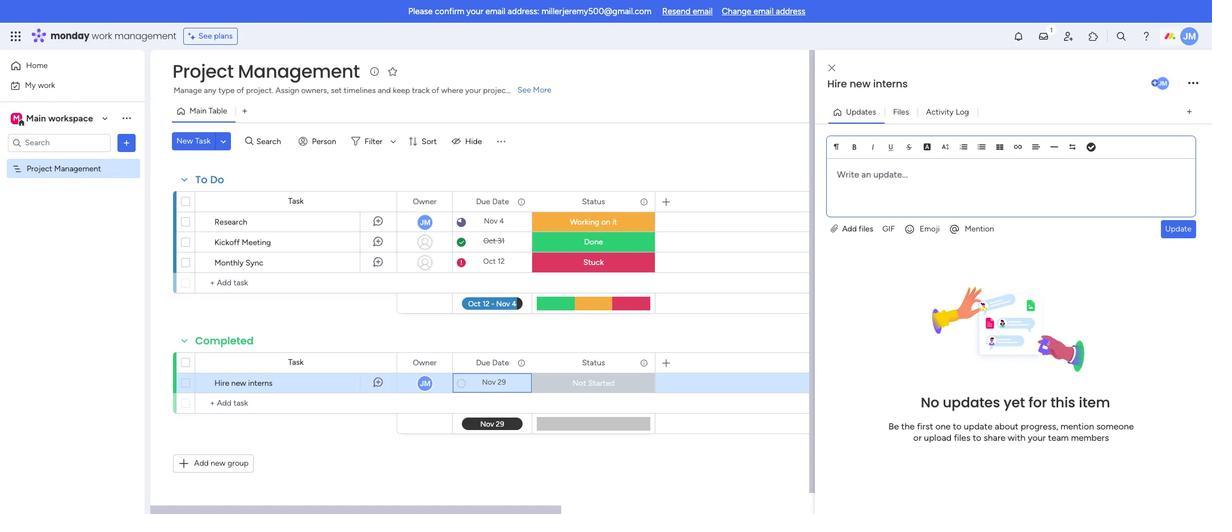 Task type: vqa. For each thing, say whether or not it's contained in the screenshot.
29
yes



Task type: locate. For each thing, give the bounding box(es) containing it.
hire new interns up updates
[[828, 77, 908, 91]]

1 vertical spatial hire
[[215, 379, 229, 388]]

main table
[[190, 106, 227, 116]]

project management
[[173, 58, 360, 84], [27, 164, 101, 173]]

column information image
[[640, 197, 649, 206], [517, 359, 526, 368]]

1 vertical spatial interns
[[248, 379, 273, 388]]

monday work management
[[51, 30, 176, 43]]

to right one
[[953, 421, 962, 432]]

group
[[228, 459, 249, 468]]

see plans
[[199, 31, 233, 41]]

To Do field
[[192, 173, 227, 187]]

Search in workspace field
[[24, 136, 95, 149]]

2 vertical spatial new
[[211, 459, 226, 468]]

email right change
[[754, 6, 774, 16]]

main for main table
[[190, 106, 207, 116]]

m
[[13, 113, 20, 123]]

workspace options image
[[121, 113, 132, 124]]

0 horizontal spatial of
[[237, 86, 244, 95]]

12
[[498, 257, 505, 266]]

date for completed
[[492, 358, 509, 368]]

see left the "more"
[[518, 85, 531, 95]]

2 horizontal spatial new
[[850, 77, 871, 91]]

1 vertical spatial new
[[231, 379, 246, 388]]

1 vertical spatial to
[[973, 433, 982, 443]]

management inside list box
[[54, 164, 101, 173]]

new inside button
[[211, 459, 226, 468]]

1 vertical spatial jeremy miller image
[[1156, 76, 1171, 91]]

0 vertical spatial interns
[[874, 77, 908, 91]]

2 owner field from the top
[[410, 357, 440, 369]]

1 vertical spatial column information image
[[517, 359, 526, 368]]

angle down image
[[221, 137, 226, 146]]

work right monday
[[92, 30, 112, 43]]

status field for column information icon for status
[[579, 196, 608, 208]]

millerjeremy500@gmail.com
[[542, 6, 652, 16]]

project
[[483, 86, 509, 95]]

change email address link
[[722, 6, 806, 16]]

one
[[936, 421, 951, 432]]

this
[[1051, 393, 1076, 412]]

interns up files
[[874, 77, 908, 91]]

status field up 'not started'
[[579, 357, 608, 369]]

0 vertical spatial see
[[199, 31, 212, 41]]

1 vertical spatial work
[[38, 80, 55, 90]]

3 email from the left
[[754, 6, 774, 16]]

0 horizontal spatial hire
[[215, 379, 229, 388]]

v2 search image
[[245, 135, 254, 148]]

Hire new interns field
[[825, 77, 1150, 91]]

1 vertical spatial task
[[288, 196, 304, 206]]

new down completed field
[[231, 379, 246, 388]]

options image down workspace options image
[[121, 137, 132, 148]]

1 vertical spatial nov
[[482, 378, 496, 387]]

work for my
[[38, 80, 55, 90]]

0 horizontal spatial add
[[194, 459, 209, 468]]

1 horizontal spatial add
[[843, 224, 857, 234]]

0 vertical spatial status
[[582, 197, 605, 206]]

1 image
[[1047, 23, 1057, 36]]

management up assign
[[238, 58, 360, 84]]

of right type
[[237, 86, 244, 95]]

sort button
[[404, 132, 444, 150]]

column information image
[[517, 197, 526, 206], [640, 359, 649, 368]]

1 vertical spatial project management
[[27, 164, 101, 173]]

activity
[[927, 107, 954, 117]]

0 horizontal spatial to
[[953, 421, 962, 432]]

0 vertical spatial hire new interns
[[828, 77, 908, 91]]

0 vertical spatial task
[[195, 136, 211, 146]]

0 vertical spatial options image
[[1189, 76, 1199, 91]]

oct 12
[[483, 257, 505, 266]]

kickoff
[[215, 238, 240, 248]]

1 horizontal spatial files
[[954, 433, 971, 443]]

0 vertical spatial your
[[467, 6, 484, 16]]

address:
[[508, 6, 540, 16]]

oct
[[484, 237, 496, 245], [483, 257, 496, 266]]

notifications image
[[1013, 31, 1025, 42]]

1 status field from the top
[[579, 196, 608, 208]]

1 due date field from the top
[[473, 196, 512, 208]]

+ Add task text field
[[201, 397, 391, 410]]

due date up nov 4
[[476, 197, 509, 206]]

date for to do
[[492, 197, 509, 206]]

due date field for to do
[[473, 196, 512, 208]]

project management list box
[[0, 157, 145, 332]]

interns inside field
[[874, 77, 908, 91]]

options image right dapulse addbtn image
[[1189, 76, 1199, 91]]

dapulse attachment image
[[831, 224, 838, 234]]

1 date from the top
[[492, 197, 509, 206]]

0 horizontal spatial interns
[[248, 379, 273, 388]]

0 horizontal spatial work
[[38, 80, 55, 90]]

Project Management field
[[170, 58, 363, 84]]

date up 29 on the bottom
[[492, 358, 509, 368]]

0 vertical spatial column information image
[[517, 197, 526, 206]]

due date field up nov 4
[[473, 196, 512, 208]]

hire new interns down completed field
[[215, 379, 273, 388]]

due for completed
[[476, 358, 491, 368]]

your right confirm
[[467, 6, 484, 16]]

updates
[[846, 107, 877, 117]]

1 vertical spatial management
[[54, 164, 101, 173]]

help image
[[1141, 31, 1152, 42]]

no
[[921, 393, 940, 412]]

1 horizontal spatial see
[[518, 85, 531, 95]]

due date up the nov 29
[[476, 358, 509, 368]]

2 due date field from the top
[[473, 357, 512, 369]]

see
[[199, 31, 212, 41], [518, 85, 531, 95]]

29
[[498, 378, 506, 387]]

1 horizontal spatial main
[[190, 106, 207, 116]]

2 oct from the top
[[483, 257, 496, 266]]

nov 4
[[484, 217, 504, 225]]

2 status from the top
[[582, 358, 605, 368]]

1 vertical spatial status field
[[579, 357, 608, 369]]

0 horizontal spatial column information image
[[517, 197, 526, 206]]

home button
[[7, 57, 122, 75]]

1 vertical spatial see
[[518, 85, 531, 95]]

1 due from the top
[[476, 197, 491, 206]]

oct left 12
[[483, 257, 496, 266]]

strikethrough image
[[906, 143, 913, 151]]

0 horizontal spatial options image
[[121, 137, 132, 148]]

oct for oct 31
[[484, 237, 496, 245]]

more
[[533, 85, 552, 95]]

of
[[237, 86, 244, 95], [432, 86, 440, 95]]

0 vertical spatial owner field
[[410, 196, 440, 208]]

project down search in workspace field
[[27, 164, 52, 173]]

1 vertical spatial files
[[954, 433, 971, 443]]

2 due from the top
[[476, 358, 491, 368]]

column information image for status
[[640, 359, 649, 368]]

2 status field from the top
[[579, 357, 608, 369]]

oct for oct 12
[[483, 257, 496, 266]]

work right my
[[38, 80, 55, 90]]

your down the progress,
[[1028, 433, 1046, 443]]

2 email from the left
[[693, 6, 713, 16]]

status up 'not started'
[[582, 358, 605, 368]]

0 horizontal spatial column information image
[[517, 359, 526, 368]]

see left the plans
[[199, 31, 212, 41]]

hire down close icon
[[828, 77, 847, 91]]

of right track
[[432, 86, 440, 95]]

1 vertical spatial oct
[[483, 257, 496, 266]]

sync
[[246, 258, 263, 268]]

working
[[570, 217, 600, 227]]

add left group
[[194, 459, 209, 468]]

1 vertical spatial options image
[[121, 137, 132, 148]]

main right workspace icon
[[26, 113, 46, 123]]

0 horizontal spatial add view image
[[243, 107, 247, 116]]

filter button
[[347, 132, 400, 150]]

not started
[[573, 379, 615, 388]]

0 horizontal spatial see
[[199, 31, 212, 41]]

files left gif
[[859, 224, 874, 234]]

0 vertical spatial owner
[[413, 197, 437, 206]]

Owner field
[[410, 196, 440, 208], [410, 357, 440, 369]]

1 horizontal spatial management
[[238, 58, 360, 84]]

new
[[850, 77, 871, 91], [231, 379, 246, 388], [211, 459, 226, 468]]

1 vertical spatial owner
[[413, 358, 437, 368]]

date up 4
[[492, 197, 509, 206]]

files
[[859, 224, 874, 234], [954, 433, 971, 443]]

2 vertical spatial task
[[288, 358, 304, 367]]

31
[[498, 237, 505, 245]]

stands.
[[511, 86, 536, 95]]

dapulse drag 2 image
[[817, 270, 821, 282]]

nov
[[484, 217, 498, 225], [482, 378, 496, 387]]

keep
[[393, 86, 410, 95]]

files
[[894, 107, 910, 117]]

files down update
[[954, 433, 971, 443]]

1 vertical spatial due date
[[476, 358, 509, 368]]

1 vertical spatial add
[[194, 459, 209, 468]]

update
[[964, 421, 993, 432]]

new left group
[[211, 459, 226, 468]]

0 vertical spatial project
[[173, 58, 234, 84]]

main left table
[[190, 106, 207, 116]]

project management inside project management list box
[[27, 164, 101, 173]]

email right resend
[[693, 6, 713, 16]]

select product image
[[10, 31, 22, 42]]

project inside list box
[[27, 164, 52, 173]]

1 horizontal spatial to
[[973, 433, 982, 443]]

work
[[92, 30, 112, 43], [38, 80, 55, 90]]

add view image
[[243, 107, 247, 116], [1188, 108, 1192, 116]]

upload
[[924, 433, 952, 443]]

track
[[412, 86, 430, 95]]

add new group button
[[173, 455, 254, 473]]

1 vertical spatial date
[[492, 358, 509, 368]]

2 due date from the top
[[476, 358, 509, 368]]

gif
[[883, 224, 895, 234]]

1 horizontal spatial hire
[[828, 77, 847, 91]]

0 horizontal spatial email
[[486, 6, 506, 16]]

1 horizontal spatial email
[[693, 6, 713, 16]]

1 horizontal spatial options image
[[1189, 76, 1199, 91]]

0 vertical spatial to
[[953, 421, 962, 432]]

1 horizontal spatial work
[[92, 30, 112, 43]]

to
[[953, 421, 962, 432], [973, 433, 982, 443]]

0 vertical spatial oct
[[484, 237, 496, 245]]

for
[[1029, 393, 1048, 412]]

0 horizontal spatial management
[[54, 164, 101, 173]]

0 horizontal spatial project management
[[27, 164, 101, 173]]

main inside main table button
[[190, 106, 207, 116]]

any
[[204, 86, 217, 95]]

1 vertical spatial project
[[27, 164, 52, 173]]

1 vertical spatial due date field
[[473, 357, 512, 369]]

main inside workspace selection element
[[26, 113, 46, 123]]

italic image
[[869, 143, 877, 151]]

not
[[573, 379, 586, 388]]

1 horizontal spatial column information image
[[640, 359, 649, 368]]

main workspace
[[26, 113, 93, 123]]

email left address:
[[486, 6, 506, 16]]

0 horizontal spatial main
[[26, 113, 46, 123]]

option
[[0, 158, 145, 161]]

1 email from the left
[[486, 6, 506, 16]]

0 vertical spatial due
[[476, 197, 491, 206]]

Status field
[[579, 196, 608, 208], [579, 357, 608, 369]]

management down search in workspace field
[[54, 164, 101, 173]]

1 horizontal spatial interns
[[874, 77, 908, 91]]

0 vertical spatial column information image
[[640, 197, 649, 206]]

0 horizontal spatial new
[[211, 459, 226, 468]]

1 horizontal spatial of
[[432, 86, 440, 95]]

nov left 29 on the bottom
[[482, 378, 496, 387]]

0 horizontal spatial project
[[27, 164, 52, 173]]

work inside my work button
[[38, 80, 55, 90]]

1 due date from the top
[[476, 197, 509, 206]]

2 horizontal spatial email
[[754, 6, 774, 16]]

and
[[378, 86, 391, 95]]

add to favorites image
[[387, 66, 398, 77]]

status field up working on it
[[579, 196, 608, 208]]

new up updates
[[850, 77, 871, 91]]

0 horizontal spatial files
[[859, 224, 874, 234]]

Due Date field
[[473, 196, 512, 208], [473, 357, 512, 369]]

hire
[[828, 77, 847, 91], [215, 379, 229, 388]]

project up any
[[173, 58, 234, 84]]

0 vertical spatial date
[[492, 197, 509, 206]]

monthly sync
[[215, 258, 263, 268]]

email for change email address
[[754, 6, 774, 16]]

status up working on it
[[582, 197, 605, 206]]

kickoff meeting
[[215, 238, 271, 248]]

your right where
[[465, 86, 481, 95]]

project management up project.
[[173, 58, 360, 84]]

project management down search in workspace field
[[27, 164, 101, 173]]

0 vertical spatial hire
[[828, 77, 847, 91]]

1 vertical spatial column information image
[[640, 359, 649, 368]]

apps image
[[1088, 31, 1100, 42]]

hire new interns inside hire new interns field
[[828, 77, 908, 91]]

see inside button
[[199, 31, 212, 41]]

due up nov 4
[[476, 197, 491, 206]]

0 vertical spatial jeremy miller image
[[1181, 27, 1199, 45]]

0 vertical spatial nov
[[484, 217, 498, 225]]

0 vertical spatial work
[[92, 30, 112, 43]]

due
[[476, 197, 491, 206], [476, 358, 491, 368]]

1 horizontal spatial jeremy miller image
[[1181, 27, 1199, 45]]

due up the nov 29
[[476, 358, 491, 368]]

1 horizontal spatial column information image
[[640, 197, 649, 206]]

jeremy miller image
[[1181, 27, 1199, 45], [1156, 76, 1171, 91]]

be
[[889, 421, 899, 432]]

about
[[995, 421, 1019, 432]]

2 vertical spatial your
[[1028, 433, 1046, 443]]

0 vertical spatial new
[[850, 77, 871, 91]]

someone
[[1097, 421, 1134, 432]]

1 vertical spatial hire new interns
[[215, 379, 273, 388]]

files inside be the first one to update about progress, mention someone or upload files to share with your team members
[[954, 433, 971, 443]]

workspace
[[48, 113, 93, 123]]

monthly
[[215, 258, 244, 268]]

1 horizontal spatial project management
[[173, 58, 360, 84]]

show board description image
[[368, 66, 381, 77]]

nov left 4
[[484, 217, 498, 225]]

1 oct from the top
[[484, 237, 496, 245]]

project
[[173, 58, 234, 84], [27, 164, 52, 173]]

add right dapulse attachment image
[[843, 224, 857, 234]]

0 vertical spatial due date
[[476, 197, 509, 206]]

0 vertical spatial add
[[843, 224, 857, 234]]

close image
[[829, 64, 836, 72]]

change
[[722, 6, 752, 16]]

add inside add new group button
[[194, 459, 209, 468]]

your
[[467, 6, 484, 16], [465, 86, 481, 95], [1028, 433, 1046, 443]]

1 vertical spatial status
[[582, 358, 605, 368]]

with
[[1008, 433, 1026, 443]]

0 vertical spatial management
[[238, 58, 360, 84]]

task
[[195, 136, 211, 146], [288, 196, 304, 206], [288, 358, 304, 367]]

hire down completed field
[[215, 379, 229, 388]]

interns up + add task text field
[[248, 379, 273, 388]]

nov for nov 4
[[484, 217, 498, 225]]

to down update
[[973, 433, 982, 443]]

options image
[[1189, 76, 1199, 91], [121, 137, 132, 148]]

add files
[[841, 224, 874, 234]]

workspace selection element
[[11, 112, 95, 126]]

1 vertical spatial owner field
[[410, 357, 440, 369]]

due date field up the nov 29
[[473, 357, 512, 369]]

1 vertical spatial due
[[476, 358, 491, 368]]

2 date from the top
[[492, 358, 509, 368]]

person button
[[294, 132, 343, 150]]

&bull; bullets image
[[978, 143, 986, 151]]

1 status from the top
[[582, 197, 605, 206]]

0 vertical spatial due date field
[[473, 196, 512, 208]]

0 vertical spatial status field
[[579, 196, 608, 208]]

oct left 31
[[484, 237, 496, 245]]

home
[[26, 61, 48, 70]]



Task type: describe. For each thing, give the bounding box(es) containing it.
0 horizontal spatial hire new interns
[[215, 379, 273, 388]]

column information image for due date
[[517, 359, 526, 368]]

column information image for due date
[[517, 197, 526, 206]]

first
[[917, 421, 934, 432]]

activity log
[[927, 107, 970, 117]]

to
[[195, 173, 208, 187]]

yet
[[1004, 393, 1026, 412]]

mention
[[1061, 421, 1095, 432]]

update
[[1166, 224, 1192, 234]]

change email address
[[722, 6, 806, 16]]

email for resend email
[[693, 6, 713, 16]]

plans
[[214, 31, 233, 41]]

progress,
[[1021, 421, 1059, 432]]

on
[[602, 217, 611, 227]]

1 owner from the top
[[413, 197, 437, 206]]

search everything image
[[1116, 31, 1127, 42]]

0 vertical spatial project management
[[173, 58, 360, 84]]

0 horizontal spatial jeremy miller image
[[1156, 76, 1171, 91]]

new
[[177, 136, 193, 146]]

format image
[[833, 143, 841, 151]]

updates button
[[829, 103, 885, 121]]

to do
[[195, 173, 224, 187]]

management
[[115, 30, 176, 43]]

+ Add task text field
[[201, 276, 391, 290]]

my
[[25, 80, 36, 90]]

the
[[902, 421, 915, 432]]

nov for nov 29
[[482, 378, 496, 387]]

project.
[[246, 86, 274, 95]]

gif button
[[878, 220, 900, 238]]

1 horizontal spatial new
[[231, 379, 246, 388]]

meeting
[[242, 238, 271, 248]]

new task
[[177, 136, 211, 146]]

see plans button
[[183, 28, 238, 45]]

add for add files
[[843, 224, 857, 234]]

assign
[[276, 86, 299, 95]]

1 vertical spatial your
[[465, 86, 481, 95]]

do
[[210, 173, 224, 187]]

link image
[[1015, 143, 1022, 151]]

see for see more
[[518, 85, 531, 95]]

type
[[219, 86, 235, 95]]

main table button
[[172, 102, 236, 120]]

2 of from the left
[[432, 86, 440, 95]]

hide
[[465, 137, 482, 146]]

please
[[408, 6, 433, 16]]

emoji button
[[900, 220, 945, 238]]

size image
[[942, 143, 950, 151]]

status field for column information image related to status
[[579, 357, 608, 369]]

rtl ltr image
[[1069, 143, 1077, 151]]

your inside be the first one to update about progress, mention someone or upload files to share with your team members
[[1028, 433, 1046, 443]]

completed
[[195, 334, 254, 348]]

oct 31
[[484, 237, 505, 245]]

stuck
[[584, 258, 604, 267]]

task inside new task button
[[195, 136, 211, 146]]

checklist image
[[1087, 143, 1096, 151]]

due for to do
[[476, 197, 491, 206]]

0 vertical spatial files
[[859, 224, 874, 234]]

4
[[500, 217, 504, 225]]

1. numbers image
[[960, 143, 968, 151]]

underline image
[[887, 143, 895, 151]]

1 of from the left
[[237, 86, 244, 95]]

status for column information icon for status
[[582, 197, 605, 206]]

Completed field
[[192, 334, 257, 349]]

owners,
[[301, 86, 329, 95]]

my work
[[25, 80, 55, 90]]

arrow down image
[[387, 135, 400, 148]]

mention button
[[945, 220, 999, 238]]

work for monday
[[92, 30, 112, 43]]

see more
[[518, 85, 552, 95]]

text color image
[[924, 143, 932, 151]]

due date for completed
[[476, 358, 509, 368]]

no updates yet for this item
[[921, 393, 1111, 412]]

add for add new group
[[194, 459, 209, 468]]

share
[[984, 433, 1006, 443]]

table image
[[996, 143, 1004, 151]]

dapulse addbtn image
[[1152, 79, 1159, 87]]

hide button
[[447, 132, 489, 150]]

nov 29
[[482, 378, 506, 387]]

add new group
[[194, 459, 249, 468]]

or
[[914, 433, 922, 443]]

filter
[[365, 137, 383, 146]]

line image
[[1051, 143, 1059, 151]]

table
[[209, 106, 227, 116]]

manage
[[174, 86, 202, 95]]

activity log button
[[918, 103, 978, 121]]

bold image
[[851, 143, 859, 151]]

v2 done deadline image
[[457, 237, 466, 248]]

1 horizontal spatial add view image
[[1188, 108, 1192, 116]]

resend email
[[663, 6, 713, 16]]

Search field
[[254, 133, 288, 149]]

see for see plans
[[199, 31, 212, 41]]

see more link
[[517, 85, 553, 96]]

1 horizontal spatial project
[[173, 58, 234, 84]]

where
[[441, 86, 464, 95]]

column information image for status
[[640, 197, 649, 206]]

hire inside field
[[828, 77, 847, 91]]

new inside field
[[850, 77, 871, 91]]

mention
[[965, 224, 995, 234]]

status for column information image related to status
[[582, 358, 605, 368]]

align image
[[1033, 143, 1041, 151]]

resend email link
[[663, 6, 713, 16]]

due date field for completed
[[473, 357, 512, 369]]

monday
[[51, 30, 89, 43]]

be the first one to update about progress, mention someone or upload files to share with your team members
[[889, 421, 1134, 443]]

task for to do
[[288, 196, 304, 206]]

invite members image
[[1063, 31, 1075, 42]]

it
[[613, 217, 617, 227]]

1 owner field from the top
[[410, 196, 440, 208]]

item
[[1079, 393, 1111, 412]]

menu image
[[496, 136, 507, 147]]

person
[[312, 137, 336, 146]]

log
[[956, 107, 970, 117]]

workspace image
[[11, 112, 22, 125]]

task for completed
[[288, 358, 304, 367]]

resend
[[663, 6, 691, 16]]

sort
[[422, 137, 437, 146]]

timelines
[[344, 86, 376, 95]]

team
[[1049, 433, 1069, 443]]

main for main workspace
[[26, 113, 46, 123]]

inbox image
[[1038, 31, 1050, 42]]

2 owner from the top
[[413, 358, 437, 368]]

new task button
[[172, 132, 215, 150]]

research
[[215, 217, 247, 227]]

v2 overdue deadline image
[[457, 257, 466, 268]]

emoji
[[920, 224, 940, 234]]

due date for to do
[[476, 197, 509, 206]]

files button
[[885, 103, 918, 121]]

please confirm your email address: millerjeremy500@gmail.com
[[408, 6, 652, 16]]

address
[[776, 6, 806, 16]]

manage any type of project. assign owners, set timelines and keep track of where your project stands.
[[174, 86, 536, 95]]

update button
[[1161, 220, 1197, 238]]

updates
[[943, 393, 1001, 412]]



